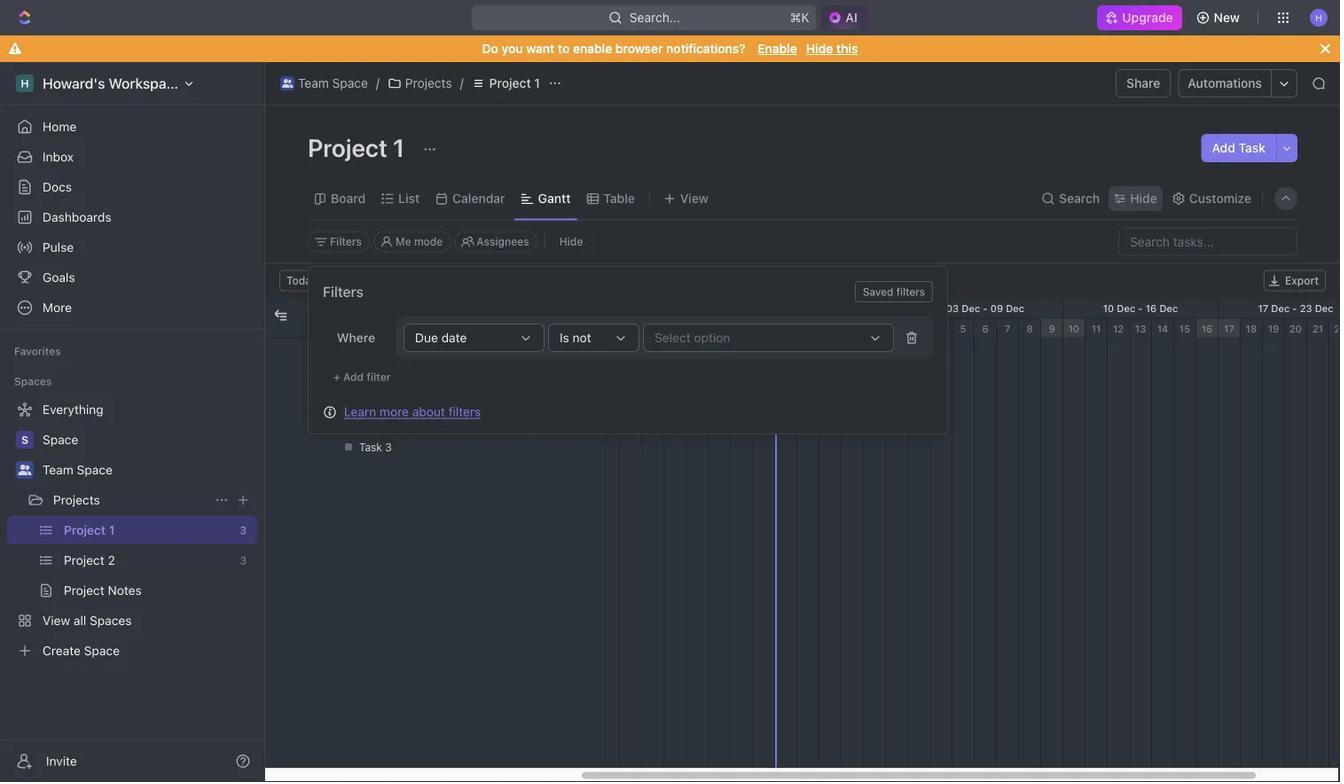 Task type: vqa. For each thing, say whether or not it's contained in the screenshot.
tree at the left bottom of the page in the Sidebar navigation
yes



Task type: describe. For each thing, give the bounding box(es) containing it.
board link
[[327, 186, 366, 211]]

saved
[[863, 286, 893, 298]]

filters
[[330, 235, 362, 248]]

automations
[[1188, 76, 1262, 90]]

1 horizontal spatial  image
[[584, 313, 597, 325]]

favorites
[[14, 345, 61, 357]]

1 horizontal spatial 3
[[916, 323, 922, 334]]

projects inside tree
[[53, 493, 100, 507]]

spaces
[[14, 375, 52, 388]]

learn more about filters
[[344, 404, 481, 419]]

filters button
[[308, 231, 370, 252]]

13 element
[[1130, 319, 1152, 338]]

task inside cell
[[359, 441, 382, 453]]

list
[[398, 191, 420, 206]]

project 1 cell
[[318, 338, 549, 369]]

7
[[1005, 323, 1010, 334]]

project 1 inside project 1 link
[[489, 76, 540, 90]]

to
[[558, 41, 570, 56]]

17 for 17 dec - 23 dec
[[1258, 302, 1268, 314]]

0 vertical spatial space
[[332, 76, 368, 90]]

28 element
[[797, 319, 819, 338]]

docs
[[43, 180, 72, 194]]

18 element
[[1241, 319, 1263, 338]]

24 element
[[709, 319, 731, 338]]

2 dec from the left
[[962, 302, 980, 314]]

add inside add task "button"
[[1212, 141, 1235, 155]]

sidebar navigation
[[0, 62, 265, 782]]

23 inside 23 element
[[691, 323, 703, 334]]

14 element
[[1152, 319, 1174, 338]]

calendar
[[452, 191, 505, 206]]

26 nov - 02 dec element
[[753, 298, 908, 318]]

this
[[836, 41, 858, 56]]

‎task 1 row
[[265, 369, 606, 400]]

Search tasks... text field
[[1119, 228, 1297, 255]]

10 dec - 16 dec element
[[1063, 298, 1219, 318]]

1 inside cell
[[385, 379, 390, 391]]

table link
[[600, 186, 635, 211]]

enable
[[573, 41, 612, 56]]

6
[[982, 323, 989, 334]]

1 20 from the left
[[624, 323, 637, 334]]

today button
[[279, 270, 324, 291]]

enable
[[758, 41, 797, 56]]

10 for 10
[[1068, 323, 1080, 334]]

date
[[441, 330, 467, 345]]

3 column header from the left
[[549, 298, 576, 337]]

board
[[331, 191, 366, 206]]

+ add filter
[[333, 371, 391, 383]]

1 vertical spatial add
[[343, 371, 364, 383]]

19 nov - 25 nov element
[[598, 298, 753, 318]]

15
[[1179, 323, 1190, 334]]

projects link inside tree
[[53, 486, 208, 514]]

row group containing project 1
[[265, 338, 606, 768]]

select option
[[655, 330, 730, 345]]

project 1 inside project 1 cell
[[352, 348, 397, 360]]

16 element
[[1196, 319, 1219, 338]]

17 dec - 23 dec
[[1258, 302, 1334, 314]]

4 column header from the left
[[576, 298, 606, 337]]

inbox
[[43, 149, 74, 164]]

upgrade
[[1122, 10, 1173, 25]]

not
[[573, 330, 591, 345]]

16 inside 16 element
[[1201, 323, 1213, 334]]

goals
[[43, 270, 75, 285]]

0 horizontal spatial filters
[[323, 283, 363, 300]]

nov
[[806, 302, 825, 314]]

19 for first 19 element from the right
[[1268, 323, 1279, 334]]

1 vertical spatial project 1
[[308, 133, 410, 162]]

due date button
[[404, 324, 545, 352]]

1 column header from the left
[[265, 298, 292, 337]]

1 horizontal spatial hide
[[806, 41, 833, 56]]

2 21 element from the left
[[1307, 319, 1329, 338]]

2 / from the left
[[460, 76, 464, 90]]

invite
[[46, 754, 77, 768]]

1 horizontal spatial team
[[298, 76, 329, 90]]

2 22 element from the left
[[1329, 319, 1340, 338]]

today inside "button"
[[286, 274, 317, 287]]

hide button
[[552, 231, 590, 252]]

0 vertical spatial project
[[489, 76, 531, 90]]

export
[[1285, 274, 1319, 287]]

goals link
[[7, 263, 257, 292]]

26 for 26
[[757, 323, 770, 334]]

list link
[[395, 186, 420, 211]]

project inside cell
[[352, 348, 389, 360]]

tree inside sidebar navigation
[[7, 396, 257, 665]]

docs link
[[7, 173, 257, 201]]

due date
[[415, 330, 467, 345]]

1 horizontal spatial team space
[[298, 76, 368, 90]]

table
[[603, 191, 635, 206]]

space inside sidebar navigation
[[77, 463, 113, 477]]

hide inside dropdown button
[[1130, 191, 1157, 206]]

30 element
[[842, 319, 864, 338]]

add task button
[[1201, 134, 1276, 162]]

03 dec - 09 dec element
[[908, 298, 1063, 318]]

more
[[380, 404, 409, 419]]

option
[[694, 330, 730, 345]]

search button
[[1036, 186, 1105, 211]]

1 horizontal spatial projects
[[405, 76, 452, 90]]

task inside "button"
[[1239, 141, 1266, 155]]

export button
[[1264, 270, 1326, 291]]

29 element
[[819, 319, 842, 338]]

1 inside cell
[[392, 348, 397, 360]]

learn
[[344, 404, 376, 419]]

26 nov - 02 dec
[[791, 302, 869, 314]]

‎task 2
[[359, 410, 391, 422]]

share button
[[1116, 69, 1171, 98]]

to do 
 
 
 
 
 ‎task 2 cell
[[318, 400, 549, 431]]

where
[[337, 330, 375, 345]]

do
[[482, 41, 498, 56]]

due
[[415, 330, 438, 345]]

03
[[946, 302, 959, 314]]

filter
[[367, 371, 391, 383]]

03 dec - 09 dec
[[946, 302, 1024, 314]]

project 1 link
[[467, 73, 545, 94]]

user group image
[[282, 79, 293, 88]]

28
[[802, 323, 814, 334]]

pulse link
[[7, 233, 257, 262]]

22 element containing 22
[[664, 319, 686, 338]]

home
[[43, 119, 76, 134]]

share
[[1126, 76, 1160, 90]]

10 for 10 dec - 16 dec
[[1103, 302, 1114, 314]]

task 3
[[359, 441, 392, 453]]

inbox link
[[7, 143, 257, 171]]

1 vertical spatial project
[[308, 133, 387, 162]]

3 dec from the left
[[1006, 302, 1024, 314]]

new
[[1214, 10, 1240, 25]]

25
[[735, 323, 748, 334]]

saved filters
[[863, 286, 925, 298]]

user group image
[[18, 465, 31, 475]]

22
[[669, 323, 681, 334]]

2 21 from the left
[[1312, 323, 1323, 334]]



Task type: locate. For each thing, give the bounding box(es) containing it.
1 horizontal spatial team space link
[[276, 73, 372, 94]]

‎task for ‎task 2
[[359, 410, 382, 422]]

filters
[[323, 283, 363, 300], [896, 286, 925, 298], [448, 404, 481, 419]]

gantt link
[[534, 186, 571, 211]]

row group
[[265, 338, 606, 768]]

today down 'filters' dropdown button
[[286, 274, 317, 287]]

22 element down 19 nov - 25 nov element
[[664, 319, 686, 338]]

1 horizontal spatial 16
[[1201, 323, 1213, 334]]

19 down 17 dec - 23 dec "element"
[[1268, 323, 1279, 334]]

 image up not
[[584, 313, 597, 325]]

is not button
[[548, 324, 640, 352]]

1 horizontal spatial today
[[780, 342, 805, 352]]

16 right 15 element
[[1201, 323, 1213, 334]]

18
[[1246, 323, 1257, 334]]

26 left nov
[[791, 302, 804, 314]]

1 vertical spatial 16
[[1201, 323, 1213, 334]]

3 - from the left
[[1138, 302, 1143, 314]]

new button
[[1189, 4, 1251, 32]]

today down "27" element
[[780, 342, 805, 352]]

19
[[603, 323, 614, 334], [1268, 323, 1279, 334]]

2 column header from the left
[[292, 298, 318, 337]]

5 dec from the left
[[1159, 302, 1178, 314]]

02
[[835, 302, 848, 314]]

2 vertical spatial project 1
[[352, 348, 397, 360]]

do you want to enable browser notifications? enable hide this
[[482, 41, 858, 56]]

0 horizontal spatial 3
[[385, 441, 392, 453]]

0 vertical spatial 10
[[1103, 302, 1114, 314]]

27
[[780, 323, 792, 334]]

2 down saved filters
[[894, 323, 900, 334]]

space right user group icon
[[77, 463, 113, 477]]

1 horizontal spatial /
[[460, 76, 464, 90]]

row
[[265, 298, 606, 338]]

team space link
[[276, 73, 372, 94], [43, 456, 254, 484]]

to do 
 
 
 
 
 task 3 cell
[[318, 431, 549, 463]]

customize button
[[1166, 186, 1257, 211]]

0 horizontal spatial 22 element
[[664, 319, 686, 338]]

project 1 up board
[[308, 133, 410, 162]]

20 element left select
[[620, 319, 642, 338]]

team space right user group image
[[298, 76, 368, 90]]

‎task for ‎task 1
[[359, 379, 382, 391]]

0 horizontal spatial team
[[43, 463, 73, 477]]

notifications?
[[666, 41, 745, 56]]

1 vertical spatial ‎task
[[359, 410, 382, 422]]

10 left 11
[[1068, 323, 1080, 334]]

0 vertical spatial add
[[1212, 141, 1235, 155]]

- for 23
[[1292, 302, 1297, 314]]

select option button
[[643, 324, 894, 352]]

1 horizontal spatial 21
[[1312, 323, 1323, 334]]

project up board
[[308, 133, 387, 162]]

home link
[[7, 113, 257, 141]]

2 inside to do 
 
 
 
 
 ‎task 2 cell
[[385, 410, 391, 422]]

1 vertical spatial today
[[780, 342, 805, 352]]

project down where
[[352, 348, 389, 360]]

- up the 13
[[1138, 302, 1143, 314]]

is not
[[560, 330, 591, 345]]

1 horizontal spatial 20 element
[[1285, 319, 1307, 338]]

21 left 22
[[647, 323, 658, 334]]

20 down 17 dec - 23 dec
[[1289, 323, 1302, 334]]

23 element
[[686, 319, 709, 338]]

filters right about
[[448, 404, 481, 419]]

1 horizontal spatial space
[[332, 76, 368, 90]]

2 20 element from the left
[[1285, 319, 1307, 338]]

0 horizontal spatial today
[[286, 274, 317, 287]]

17 for 17
[[1224, 323, 1234, 334]]

project 1 - 0.00% row
[[265, 338, 606, 369]]

1 / from the left
[[376, 76, 380, 90]]

10 up 12
[[1103, 302, 1114, 314]]

0 horizontal spatial 10
[[1068, 323, 1080, 334]]

dashboards
[[43, 210, 111, 224]]

 image down today "button"
[[274, 309, 287, 321]]

0 vertical spatial team
[[298, 76, 329, 90]]

assignees button
[[454, 231, 537, 252]]

‎task up learn
[[359, 379, 382, 391]]

1 horizontal spatial 23
[[1300, 302, 1312, 314]]

1 vertical spatial 10
[[1068, 323, 1080, 334]]

filters right saved
[[896, 286, 925, 298]]

1 horizontal spatial 21 element
[[1307, 319, 1329, 338]]

0 vertical spatial 16
[[1146, 302, 1157, 314]]

0 vertical spatial projects link
[[383, 73, 456, 94]]

hide left this
[[806, 41, 833, 56]]

to do 
 
 
 
 
 ‎task 1 cell
[[318, 369, 549, 400]]

17 element
[[1219, 319, 1241, 338]]

team
[[298, 76, 329, 90], [43, 463, 73, 477]]

‎task down ‎task 1
[[359, 410, 382, 422]]

- left 02
[[828, 302, 833, 314]]

22 element down 17 dec - 23 dec
[[1329, 319, 1340, 338]]

6 dec from the left
[[1271, 302, 1290, 314]]

19 for 1st 19 element from the left
[[603, 323, 614, 334]]

1 20 element from the left
[[620, 319, 642, 338]]

2 ‎task from the top
[[359, 410, 382, 422]]

today
[[286, 274, 317, 287], [780, 342, 805, 352]]

2 19 element from the left
[[1263, 319, 1285, 338]]

1 horizontal spatial filters
[[448, 404, 481, 419]]

column header
[[265, 298, 292, 337], [292, 298, 318, 337], [549, 298, 576, 337], [576, 298, 606, 337]]

projects
[[405, 76, 452, 90], [53, 493, 100, 507]]

tree
[[7, 396, 257, 665]]

dec up '14' element
[[1159, 302, 1178, 314]]

0 horizontal spatial team space
[[43, 463, 113, 477]]

1 horizontal spatial 17
[[1258, 302, 1268, 314]]

0 vertical spatial hide
[[806, 41, 833, 56]]

tree containing team space
[[7, 396, 257, 665]]

1 vertical spatial hide
[[1130, 191, 1157, 206]]

16
[[1146, 302, 1157, 314], [1201, 323, 1213, 334]]

1 horizontal spatial 2
[[894, 323, 900, 334]]

project 1 up filter
[[352, 348, 397, 360]]

1 vertical spatial task
[[359, 441, 382, 453]]

24
[[713, 323, 725, 334]]

27 element
[[775, 319, 797, 338]]

26 for 26 nov - 02 dec
[[791, 302, 804, 314]]

2 20 from the left
[[1289, 323, 1302, 334]]

4
[[938, 323, 944, 334]]

1 vertical spatial 23
[[691, 323, 703, 334]]

30
[[846, 323, 859, 334]]

4 dec from the left
[[1117, 302, 1135, 314]]

0 horizontal spatial space
[[77, 463, 113, 477]]

11 element
[[1086, 319, 1108, 338]]

search
[[1059, 191, 1100, 206]]

team space inside tree
[[43, 463, 113, 477]]

2 vertical spatial hide
[[559, 235, 583, 248]]

team right user group icon
[[43, 463, 73, 477]]

1 horizontal spatial projects link
[[383, 73, 456, 94]]

dec up the 12 element
[[1117, 302, 1135, 314]]

26 right 25 element
[[757, 323, 770, 334]]

0 vertical spatial team space link
[[276, 73, 372, 94]]

1 vertical spatial team space link
[[43, 456, 254, 484]]

gantt
[[538, 191, 571, 206]]

0 horizontal spatial 21
[[647, 323, 658, 334]]

want
[[526, 41, 555, 56]]

1 horizontal spatial 20
[[1289, 323, 1302, 334]]

1 horizontal spatial 22 element
[[1329, 319, 1340, 338]]

add up customize
[[1212, 141, 1235, 155]]

0 vertical spatial ‎task
[[359, 379, 382, 391]]

22 element
[[664, 319, 686, 338], [1329, 319, 1340, 338]]

0 horizontal spatial projects link
[[53, 486, 208, 514]]

project 1
[[489, 76, 540, 90], [308, 133, 410, 162], [352, 348, 397, 360]]

tree grid containing project 1
[[265, 298, 606, 768]]

‎task 2 row
[[265, 400, 606, 431]]

2 vertical spatial project
[[352, 348, 389, 360]]

you
[[502, 41, 523, 56]]

0 vertical spatial 17
[[1258, 302, 1268, 314]]

1 horizontal spatial task
[[1239, 141, 1266, 155]]

1 horizontal spatial 19
[[1268, 323, 1279, 334]]

1 19 element from the left
[[598, 319, 620, 338]]

dec down export
[[1315, 302, 1334, 314]]

1 horizontal spatial add
[[1212, 141, 1235, 155]]

1 21 from the left
[[647, 323, 658, 334]]

dashboards link
[[7, 203, 257, 231]]

dec down export button
[[1271, 302, 1290, 314]]

dec right 02
[[850, 302, 869, 314]]

dec right 09
[[1006, 302, 1024, 314]]

25 element
[[731, 319, 753, 338]]

1 vertical spatial 26
[[757, 323, 770, 334]]

15 element
[[1174, 319, 1196, 338]]

0 horizontal spatial hide
[[559, 235, 583, 248]]

3 inside the to do 
 
 
 
 
 task 3 cell
[[385, 441, 392, 453]]

0 vertical spatial team space
[[298, 76, 368, 90]]

team space link inside tree
[[43, 456, 254, 484]]

2 right learn
[[385, 410, 391, 422]]

2 - from the left
[[983, 302, 988, 314]]

1 horizontal spatial 26
[[791, 302, 804, 314]]

9
[[1049, 323, 1055, 334]]

0 horizontal spatial /
[[376, 76, 380, 90]]

1 dec from the left
[[850, 302, 869, 314]]

0 vertical spatial project 1
[[489, 76, 540, 90]]

team right user group image
[[298, 76, 329, 90]]

upgrade link
[[1097, 5, 1182, 30]]

0 horizontal spatial add
[[343, 371, 364, 383]]

0 vertical spatial task
[[1239, 141, 1266, 155]]

hide inside button
[[559, 235, 583, 248]]

1 22 element from the left
[[664, 319, 686, 338]]

1 vertical spatial team space
[[43, 463, 113, 477]]

0 horizontal spatial 20 element
[[620, 319, 642, 338]]

team inside tree
[[43, 463, 73, 477]]

1 19 from the left
[[603, 323, 614, 334]]

13
[[1135, 323, 1146, 334]]

21 element
[[642, 319, 664, 338], [1307, 319, 1329, 338]]

1 horizontal spatial 10
[[1103, 302, 1114, 314]]

2 horizontal spatial filters
[[896, 286, 925, 298]]

0 horizontal spatial 23
[[691, 323, 703, 334]]

1 vertical spatial 3
[[385, 441, 392, 453]]

- for 09
[[983, 302, 988, 314]]

0 vertical spatial 2
[[894, 323, 900, 334]]

3 left 4
[[916, 323, 922, 334]]

filters up where
[[323, 283, 363, 300]]

team space
[[298, 76, 368, 90], [43, 463, 113, 477]]

1 horizontal spatial 19 element
[[1263, 319, 1285, 338]]

26 inside 26 nov - 02 dec element
[[791, 302, 804, 314]]

0 horizontal spatial 21 element
[[642, 319, 664, 338]]

20 element down 17 dec - 23 dec
[[1285, 319, 1307, 338]]

 image
[[274, 309, 287, 321], [584, 313, 597, 325]]

17 dec - 23 dec element
[[1219, 298, 1340, 318]]

26 inside 26 element
[[757, 323, 770, 334]]

23 left the "24"
[[691, 323, 703, 334]]

0 horizontal spatial 20
[[624, 323, 637, 334]]

add
[[1212, 141, 1235, 155], [343, 371, 364, 383]]

09
[[990, 302, 1003, 314]]

19 element
[[598, 319, 620, 338], [1263, 319, 1285, 338]]

1 vertical spatial space
[[77, 463, 113, 477]]

assignees
[[477, 235, 529, 248]]

17 up the 18 element
[[1258, 302, 1268, 314]]

0 horizontal spatial 19
[[603, 323, 614, 334]]

17 right 16 element at the top right of page
[[1224, 323, 1234, 334]]

pulse
[[43, 240, 74, 255]]

11
[[1091, 323, 1101, 334]]

0 vertical spatial 3
[[916, 323, 922, 334]]

learn more about filters link
[[344, 404, 481, 419]]

1 vertical spatial 2
[[385, 410, 391, 422]]

add right +
[[343, 371, 364, 383]]

5
[[960, 323, 966, 334]]

- down export button
[[1292, 302, 1297, 314]]

26
[[791, 302, 804, 314], [757, 323, 770, 334]]

- for 16
[[1138, 302, 1143, 314]]

tree grid
[[265, 298, 606, 768]]

search...
[[630, 10, 680, 25]]

20
[[624, 323, 637, 334], [1289, 323, 1302, 334]]

16 up 13 element
[[1146, 302, 1157, 314]]

16 inside 10 dec - 16 dec element
[[1146, 302, 1157, 314]]

0 horizontal spatial 26
[[757, 323, 770, 334]]

8
[[1026, 323, 1033, 334]]

- inside "element"
[[1292, 302, 1297, 314]]

favorites button
[[7, 341, 68, 362]]

hide button
[[1109, 186, 1163, 211]]

hide right search
[[1130, 191, 1157, 206]]

+
[[333, 371, 340, 383]]

0 horizontal spatial 2
[[385, 410, 391, 422]]

17 inside "element"
[[1258, 302, 1268, 314]]

select
[[655, 330, 691, 345]]

browser
[[615, 41, 663, 56]]

dec right 03
[[962, 302, 980, 314]]

2 19 from the left
[[1268, 323, 1279, 334]]

0 vertical spatial projects
[[405, 76, 452, 90]]

19 element right not
[[598, 319, 620, 338]]

1 21 element from the left
[[642, 319, 664, 338]]

12
[[1113, 323, 1124, 334]]

name column header
[[318, 298, 549, 337]]

1 vertical spatial team
[[43, 463, 73, 477]]

19 right not
[[603, 323, 614, 334]]

about
[[412, 404, 445, 419]]

1 vertical spatial projects
[[53, 493, 100, 507]]

20 element
[[620, 319, 642, 338], [1285, 319, 1307, 338]]

task down '‎task 2'
[[359, 441, 382, 453]]

0 horizontal spatial  image
[[274, 309, 287, 321]]

0 horizontal spatial projects
[[53, 493, 100, 507]]

0 vertical spatial today
[[286, 274, 317, 287]]

3 down '‎task 2'
[[385, 441, 392, 453]]

task up customize
[[1239, 141, 1266, 155]]

20 left select
[[624, 323, 637, 334]]

21 down 17 dec - 23 dec
[[1312, 323, 1323, 334]]

0 vertical spatial 23
[[1300, 302, 1312, 314]]

project 1 down you
[[489, 76, 540, 90]]

21 element left 22
[[642, 319, 664, 338]]

calendar link
[[449, 186, 505, 211]]

0 horizontal spatial task
[[359, 441, 382, 453]]

2 horizontal spatial hide
[[1130, 191, 1157, 206]]

23 inside 17 dec - 23 dec "element"
[[1300, 302, 1312, 314]]

1 vertical spatial projects link
[[53, 486, 208, 514]]

0 vertical spatial 26
[[791, 302, 804, 314]]

0 horizontal spatial team space link
[[43, 456, 254, 484]]

project down you
[[489, 76, 531, 90]]

0 horizontal spatial 17
[[1224, 323, 1234, 334]]

task 3 row
[[265, 431, 606, 463]]

10 element
[[1063, 319, 1086, 338]]

⌘k
[[790, 10, 809, 25]]

customize
[[1189, 191, 1251, 206]]

3
[[916, 323, 922, 334], [385, 441, 392, 453]]

1 ‎task from the top
[[359, 379, 382, 391]]

hide down 'gantt'
[[559, 235, 583, 248]]

0 horizontal spatial 19 element
[[598, 319, 620, 338]]

23 down export
[[1300, 302, 1312, 314]]

21 element down 17 dec - 23 dec
[[1307, 319, 1329, 338]]

19 element down 17 dec - 23 dec "element"
[[1263, 319, 1285, 338]]

14
[[1157, 323, 1168, 334]]

- left 09
[[983, 302, 988, 314]]

12 element
[[1108, 319, 1130, 338]]

space right user group image
[[332, 76, 368, 90]]

- for 02
[[828, 302, 833, 314]]

7 dec from the left
[[1315, 302, 1334, 314]]

0 horizontal spatial 16
[[1146, 302, 1157, 314]]

4 - from the left
[[1292, 302, 1297, 314]]

29
[[824, 323, 836, 334]]

26 element
[[753, 319, 775, 338]]

1 vertical spatial 17
[[1224, 323, 1234, 334]]

1 - from the left
[[828, 302, 833, 314]]

team space right user group icon
[[43, 463, 113, 477]]

‎task 1
[[359, 379, 390, 391]]



